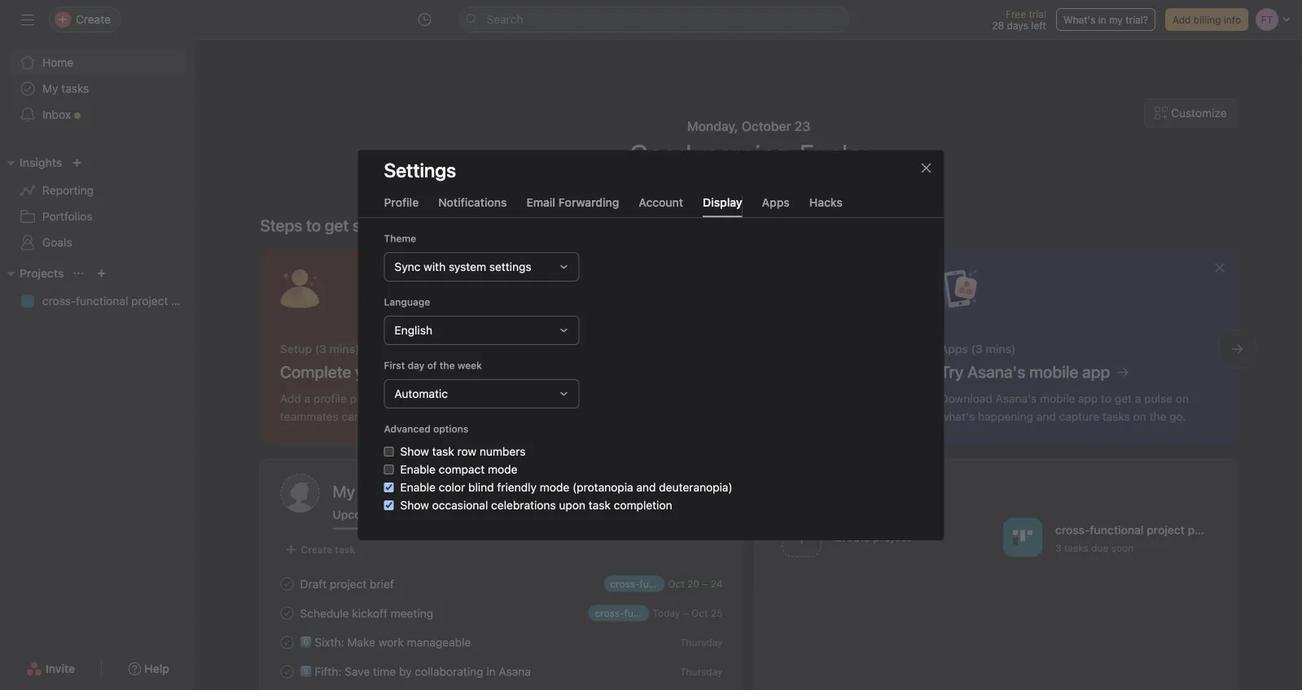 Task type: describe. For each thing, give the bounding box(es) containing it.
insights element
[[0, 148, 196, 259]]

email
[[527, 196, 556, 209]]

good
[[630, 139, 692, 169]]

forwarding
[[559, 196, 620, 209]]

today
[[653, 608, 681, 620]]

completion
[[614, 499, 673, 512]]

5️⃣ fifth: save time by collaborating in asana
[[300, 665, 531, 679]]

projects
[[20, 267, 64, 280]]

by
[[399, 665, 412, 679]]

upcoming
[[333, 508, 388, 522]]

billing
[[1194, 14, 1222, 25]]

what's in my trial? button
[[1057, 8, 1156, 31]]

(protanopia
[[573, 481, 634, 494]]

schedule kickoff meeting
[[300, 607, 434, 621]]

search list box
[[459, 7, 850, 33]]

settings
[[384, 158, 456, 181]]

what's in my trial?
[[1064, 14, 1149, 25]]

completed checkbox for schedule
[[277, 604, 297, 624]]

advanced
[[384, 423, 431, 435]]

with
[[424, 260, 446, 274]]

25
[[711, 608, 723, 620]]

more
[[744, 206, 771, 219]]

get started
[[325, 216, 405, 235]]

completed checkbox for 5️⃣
[[277, 663, 297, 682]]

enable for enable color blind friendly mode (protanopia and deuteranopia)
[[400, 481, 436, 494]]

hide sidebar image
[[21, 13, 34, 26]]

cross- for cross-functional project plan 3 tasks due soon
[[1056, 524, 1090, 537]]

home
[[42, 56, 74, 69]]

completed image for schedule
[[277, 604, 297, 624]]

show for show occasional celebrations upon task completion
[[400, 499, 429, 512]]

thursday for 6️⃣ sixth: make work manageable
[[680, 638, 723, 649]]

search
[[487, 13, 523, 26]]

draft
[[300, 578, 327, 591]]

project for cross-functional project plan
[[131, 295, 168, 308]]

sync
[[395, 260, 421, 274]]

work
[[379, 636, 404, 650]]

english button
[[384, 316, 580, 345]]

1 horizontal spatial mode
[[540, 481, 570, 494]]

upcoming button
[[333, 508, 388, 530]]

display
[[703, 196, 743, 209]]

morning,
[[698, 139, 794, 169]]

profile button
[[384, 196, 419, 217]]

hacks
[[810, 196, 843, 209]]

profile
[[384, 196, 419, 209]]

add profile photo image
[[281, 474, 320, 513]]

search button
[[459, 7, 850, 33]]

thursday button for 5️⃣ fifth: save time by collaborating in asana
[[680, 667, 723, 678]]

my tasks link
[[333, 481, 722, 504]]

oct 20 – 24
[[668, 579, 723, 590]]

3
[[1056, 543, 1062, 554]]

enable compact mode
[[400, 463, 518, 476]]

goals
[[42, 236, 72, 249]]

my tasks link
[[10, 76, 186, 102]]

info
[[1225, 14, 1242, 25]]

goals link
[[10, 230, 186, 256]]

email forwarding button
[[527, 196, 620, 217]]

monday,
[[687, 119, 739, 134]]

to inside beginner 4 more to level up
[[774, 206, 785, 219]]

beginner
[[673, 205, 728, 220]]

beginner 4 more to level up
[[673, 205, 828, 220]]

completed checkbox for 6️⃣
[[277, 634, 297, 653]]

completed image for 6️⃣
[[277, 634, 297, 653]]

my
[[42, 82, 58, 95]]

sync with system settings button
[[384, 252, 580, 282]]

cross-functional project plan link
[[10, 288, 194, 315]]

numbers
[[480, 445, 526, 459]]

completed
[[473, 508, 532, 522]]

funky
[[800, 139, 868, 169]]

account button
[[639, 196, 684, 217]]

home link
[[10, 50, 186, 76]]

compact
[[439, 463, 485, 476]]

plan for cross-functional project plan 3 tasks due soon
[[1188, 524, 1211, 537]]

Show occasional celebrations upon task completion checkbox
[[384, 501, 394, 511]]

tasks inside cross-functional project plan 3 tasks due soon
[[1065, 543, 1089, 554]]

6️⃣
[[300, 636, 312, 650]]

project for cross-functional project plan 3 tasks due soon
[[1147, 524, 1185, 537]]

kickoff
[[352, 607, 388, 621]]

notifications
[[439, 196, 507, 209]]

0 horizontal spatial mode
[[488, 463, 518, 476]]

days
[[1008, 20, 1029, 31]]

soon
[[1112, 543, 1134, 554]]

day
[[408, 360, 425, 371]]

email forwarding
[[527, 196, 620, 209]]

steps
[[260, 216, 303, 235]]

28
[[993, 20, 1005, 31]]

completed checkbox for draft
[[277, 575, 297, 594]]

occasional
[[432, 499, 488, 512]]

2 vertical spatial project
[[330, 578, 367, 591]]

time
[[373, 665, 396, 679]]

hacks button
[[810, 196, 843, 217]]

in inside "button"
[[1099, 14, 1107, 25]]

account
[[639, 196, 684, 209]]

24
[[711, 579, 723, 590]]

my
[[1110, 14, 1124, 25]]

trial
[[1029, 8, 1047, 20]]

reporting
[[42, 184, 94, 197]]

insights button
[[0, 153, 62, 173]]

show task row numbers
[[400, 445, 526, 459]]



Task type: vqa. For each thing, say whether or not it's contained in the screenshot.
AT MENTION icon
no



Task type: locate. For each thing, give the bounding box(es) containing it.
celebrations
[[491, 499, 556, 512]]

thursday button for 6️⃣ sixth: make work manageable
[[680, 638, 723, 649]]

1 horizontal spatial tasks
[[1065, 543, 1089, 554]]

in left my
[[1099, 14, 1107, 25]]

cross-functional project plan
[[42, 295, 194, 308]]

due
[[1092, 543, 1109, 554]]

Completed checkbox
[[277, 575, 297, 594], [277, 604, 297, 624], [277, 634, 297, 653], [277, 663, 297, 682]]

plan inside projects element
[[171, 295, 194, 308]]

0 vertical spatial tasks
[[61, 82, 89, 95]]

1 vertical spatial show
[[400, 499, 429, 512]]

customize button
[[1145, 99, 1238, 128]]

completed image for draft
[[277, 575, 297, 594]]

4 completed checkbox from the top
[[277, 663, 297, 682]]

1 vertical spatial functional
[[1090, 524, 1144, 537]]

2 completed checkbox from the top
[[277, 604, 297, 624]]

tasks right my
[[61, 82, 89, 95]]

3 completed checkbox from the top
[[277, 634, 297, 653]]

completed image for 5️⃣
[[277, 663, 297, 682]]

0 vertical spatial thursday
[[680, 638, 723, 649]]

0 vertical spatial show
[[400, 445, 429, 459]]

the
[[440, 360, 455, 371]]

system
[[449, 260, 486, 274]]

enable right enable compact mode option
[[400, 463, 436, 476]]

0 vertical spatial in
[[1099, 14, 1107, 25]]

0 horizontal spatial in
[[487, 665, 496, 679]]

0 horizontal spatial task
[[335, 545, 355, 556]]

my tasks
[[333, 482, 398, 502]]

thursday for 5️⃣ fifth: save time by collaborating in asana
[[680, 667, 723, 678]]

0 horizontal spatial –
[[683, 608, 689, 620]]

1 enable from the top
[[400, 463, 436, 476]]

customize
[[1172, 106, 1227, 120]]

project inside cross-functional project plan 3 tasks due soon
[[1147, 524, 1185, 537]]

up
[[815, 206, 828, 219]]

2 completed image from the top
[[277, 604, 297, 624]]

23
[[795, 119, 811, 134]]

my tasks
[[42, 82, 89, 95]]

portfolios
[[42, 210, 93, 223]]

level
[[788, 206, 812, 219]]

completed checkbox left schedule
[[277, 604, 297, 624]]

Enable color blind friendly mode (protanopia and deuteranopia) checkbox
[[384, 483, 394, 493]]

2 thursday button from the top
[[680, 667, 723, 678]]

completed image left 5️⃣
[[277, 663, 297, 682]]

completed checkbox left draft
[[277, 575, 297, 594]]

to left level
[[774, 206, 785, 219]]

oct left 20
[[668, 579, 685, 590]]

1 vertical spatial cross-
[[1056, 524, 1090, 537]]

board image
[[1014, 528, 1033, 548]]

3 completed image from the top
[[277, 634, 297, 653]]

week
[[458, 360, 482, 371]]

2 vertical spatial task
[[335, 545, 355, 556]]

0 horizontal spatial project
[[131, 295, 168, 308]]

5️⃣
[[300, 665, 312, 679]]

6️⃣ sixth: make work manageable
[[300, 636, 471, 650]]

enable color blind friendly mode (protanopia and deuteranopia)
[[400, 481, 733, 494]]

0 horizontal spatial to
[[306, 216, 321, 235]]

task for create task
[[335, 545, 355, 556]]

create project link
[[776, 513, 997, 565]]

task down '(protanopia'
[[589, 499, 611, 512]]

cross- inside cross-functional project plan 3 tasks due soon
[[1056, 524, 1090, 537]]

1 horizontal spatial oct
[[692, 608, 708, 620]]

completed image left schedule
[[277, 604, 297, 624]]

functional inside cross-functional project plan link
[[76, 295, 128, 308]]

1 vertical spatial –
[[683, 608, 689, 620]]

– right today
[[683, 608, 689, 620]]

0 vertical spatial task
[[432, 445, 455, 459]]

2 horizontal spatial project
[[1147, 524, 1185, 537]]

apps button
[[762, 196, 790, 217]]

0 vertical spatial project
[[131, 295, 168, 308]]

1 vertical spatial thursday
[[680, 667, 723, 678]]

notifications button
[[439, 196, 507, 217]]

to
[[774, 206, 785, 219], [306, 216, 321, 235]]

20
[[688, 579, 700, 590]]

0 vertical spatial enable
[[400, 463, 436, 476]]

monday, october 23 good morning, funky
[[630, 119, 868, 169]]

1 thursday from the top
[[680, 638, 723, 649]]

completed checkbox left the 6️⃣
[[277, 634, 297, 653]]

invite
[[46, 663, 75, 676]]

show right show occasional celebrations upon task completion option
[[400, 499, 429, 512]]

1 show from the top
[[400, 445, 429, 459]]

create
[[301, 545, 333, 556]]

theme
[[384, 233, 416, 244]]

create project
[[835, 531, 912, 545]]

0 vertical spatial oct
[[668, 579, 685, 590]]

1 horizontal spatial project
[[330, 578, 367, 591]]

free trial 28 days left
[[993, 8, 1047, 31]]

functional for cross-functional project plan 3 tasks due soon
[[1090, 524, 1144, 537]]

show occasional celebrations upon task completion
[[400, 499, 673, 512]]

1 vertical spatial in
[[487, 665, 496, 679]]

cross- down projects
[[42, 295, 76, 308]]

color
[[439, 481, 465, 494]]

row
[[458, 445, 477, 459]]

inbox link
[[10, 102, 186, 128]]

0 vertical spatial plan
[[171, 295, 194, 308]]

thursday
[[680, 638, 723, 649], [680, 667, 723, 678]]

2 thursday from the top
[[680, 667, 723, 678]]

global element
[[0, 40, 196, 138]]

save
[[345, 665, 370, 679]]

completed checkbox left 5️⃣
[[277, 663, 297, 682]]

schedule
[[300, 607, 349, 621]]

automatic
[[395, 387, 448, 401]]

portfolios link
[[10, 204, 186, 230]]

0 horizontal spatial oct
[[668, 579, 685, 590]]

thursday button
[[680, 638, 723, 649], [680, 667, 723, 678]]

manageable
[[407, 636, 471, 650]]

2 show from the top
[[400, 499, 429, 512]]

add
[[1173, 14, 1192, 25]]

1 horizontal spatial functional
[[1090, 524, 1144, 537]]

apps
[[762, 196, 790, 209]]

0 vertical spatial thursday button
[[680, 638, 723, 649]]

cross- for cross-functional project plan
[[42, 295, 76, 308]]

show for show task row numbers
[[400, 445, 429, 459]]

1 vertical spatial oct
[[692, 608, 708, 620]]

0 vertical spatial mode
[[488, 463, 518, 476]]

settings
[[490, 260, 532, 274]]

overdue
[[408, 508, 453, 522]]

1 horizontal spatial –
[[703, 579, 708, 590]]

1 completed image from the top
[[277, 575, 297, 594]]

draft project brief
[[300, 578, 394, 591]]

1 vertical spatial tasks
[[1065, 543, 1089, 554]]

oct left 25
[[692, 608, 708, 620]]

plan
[[171, 295, 194, 308], [1188, 524, 1211, 537]]

functional for cross-functional project plan
[[76, 295, 128, 308]]

overdue button
[[408, 508, 453, 530]]

0 horizontal spatial cross-
[[42, 295, 76, 308]]

–
[[703, 579, 708, 590], [683, 608, 689, 620]]

show down advanced
[[400, 445, 429, 459]]

completed image left the 6️⃣
[[277, 634, 297, 653]]

1 vertical spatial mode
[[540, 481, 570, 494]]

– left 24
[[703, 579, 708, 590]]

display button
[[703, 196, 743, 217]]

0 vertical spatial cross-
[[42, 295, 76, 308]]

0 horizontal spatial tasks
[[61, 82, 89, 95]]

completed image left draft
[[277, 575, 297, 594]]

close image
[[920, 162, 933, 175]]

advanced options
[[384, 423, 469, 435]]

task left row
[[432, 445, 455, 459]]

meeting
[[391, 607, 434, 621]]

plan for cross-functional project plan
[[171, 295, 194, 308]]

tasks inside global element
[[61, 82, 89, 95]]

0 vertical spatial functional
[[76, 295, 128, 308]]

cross- inside projects element
[[42, 295, 76, 308]]

task inside button
[[335, 545, 355, 556]]

completed button
[[473, 508, 532, 530]]

sixth:
[[315, 636, 344, 650]]

in
[[1099, 14, 1107, 25], [487, 665, 496, 679]]

mode up upon
[[540, 481, 570, 494]]

cross- up the '3'
[[1056, 524, 1090, 537]]

2 enable from the top
[[400, 481, 436, 494]]

Show task row numbers checkbox
[[384, 447, 394, 457]]

enable for enable compact mode
[[400, 463, 436, 476]]

oct
[[668, 579, 685, 590], [692, 608, 708, 620]]

brief
[[370, 578, 394, 591]]

0 vertical spatial –
[[703, 579, 708, 590]]

in left asana
[[487, 665, 496, 679]]

1 vertical spatial task
[[589, 499, 611, 512]]

reporting link
[[10, 178, 186, 204]]

1 horizontal spatial in
[[1099, 14, 1107, 25]]

1 vertical spatial enable
[[400, 481, 436, 494]]

to right steps
[[306, 216, 321, 235]]

completed image
[[277, 575, 297, 594], [277, 604, 297, 624], [277, 634, 297, 653], [277, 663, 297, 682]]

1 completed checkbox from the top
[[277, 575, 297, 594]]

create task
[[301, 545, 355, 556]]

tasks
[[61, 82, 89, 95], [1065, 543, 1089, 554]]

1 horizontal spatial to
[[774, 206, 785, 219]]

functional up 'soon' on the bottom right of page
[[1090, 524, 1144, 537]]

task right create on the left of page
[[335, 545, 355, 556]]

task for show task row numbers
[[432, 445, 455, 459]]

blind
[[469, 481, 494, 494]]

4 completed image from the top
[[277, 663, 297, 682]]

tasks right the '3'
[[1065, 543, 1089, 554]]

1 vertical spatial plan
[[1188, 524, 1211, 537]]

scroll card carousel right image
[[1232, 343, 1245, 356]]

insights
[[20, 156, 62, 169]]

what's
[[1064, 14, 1096, 25]]

plan inside cross-functional project plan 3 tasks due soon
[[1188, 524, 1211, 537]]

language
[[384, 296, 430, 308]]

0 horizontal spatial functional
[[76, 295, 128, 308]]

2 horizontal spatial task
[[589, 499, 611, 512]]

sync with system settings
[[395, 260, 532, 274]]

functional down goals link on the top left of page
[[76, 295, 128, 308]]

Enable compact mode checkbox
[[384, 465, 394, 475]]

free
[[1006, 8, 1027, 20]]

automatic button
[[384, 379, 580, 409]]

1 horizontal spatial cross-
[[1056, 524, 1090, 537]]

1 horizontal spatial plan
[[1188, 524, 1211, 537]]

trial?
[[1126, 14, 1149, 25]]

0 horizontal spatial plan
[[171, 295, 194, 308]]

enable right enable color blind friendly mode (protanopia and deuteranopia) "checkbox"
[[400, 481, 436, 494]]

1 vertical spatial project
[[1147, 524, 1185, 537]]

invite button
[[16, 655, 86, 684]]

1 vertical spatial thursday button
[[680, 667, 723, 678]]

mode down "numbers"
[[488, 463, 518, 476]]

functional inside cross-functional project plan 3 tasks due soon
[[1090, 524, 1144, 537]]

and
[[637, 481, 656, 494]]

show
[[400, 445, 429, 459], [400, 499, 429, 512]]

projects element
[[0, 259, 196, 318]]

1 thursday button from the top
[[680, 638, 723, 649]]

1 horizontal spatial task
[[432, 445, 455, 459]]

4
[[734, 206, 741, 219]]



